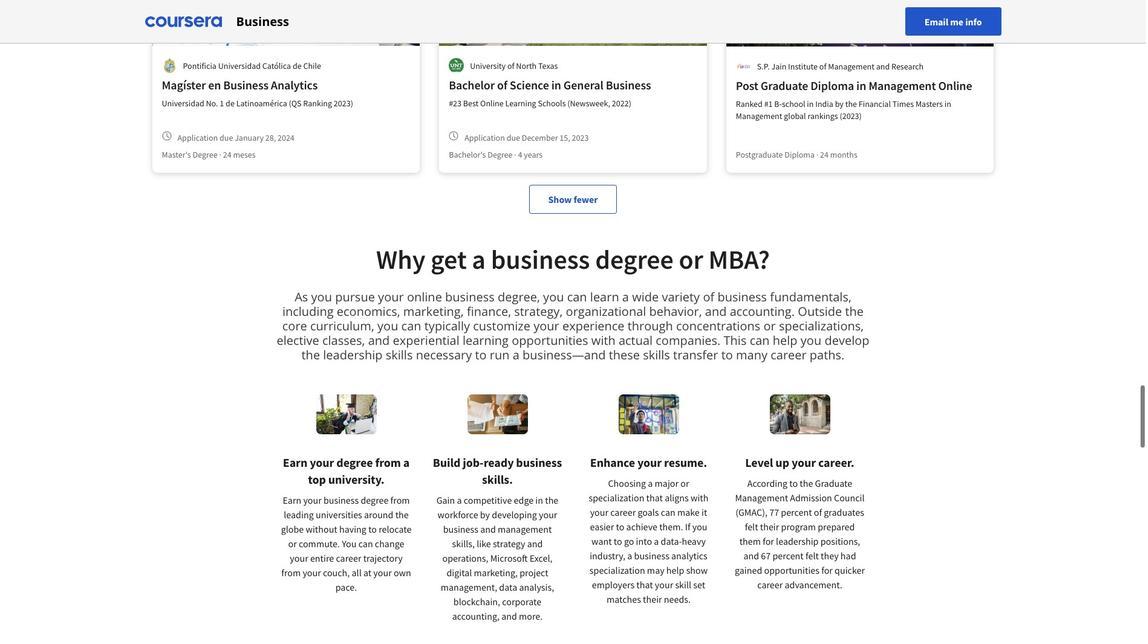 Task type: locate. For each thing, give the bounding box(es) containing it.
1 horizontal spatial de
[[293, 60, 302, 71]]

chile
[[303, 60, 321, 71]]

0 horizontal spatial for
[[763, 536, 774, 548]]

1 horizontal spatial degree
[[488, 149, 513, 160]]

77
[[769, 507, 779, 519]]

2 vertical spatial degree
[[361, 495, 389, 507]]

0 vertical spatial from
[[375, 455, 401, 471]]

management up post graduate diploma in management online ranked #1 b-school in india by the financial times masters in management global rankings (2023)
[[828, 61, 875, 72]]

diploma inside post graduate diploma in management online ranked #1 b-school in india by the financial times masters in management global rankings (2023)
[[811, 78, 854, 93]]

earn inside earn your degree from a top university.
[[283, 455, 307, 471]]

career down "gained"
[[757, 579, 783, 592]]

to inside earn your business degree from leading universities around the globe without having to relocate or commute. you can change your entire career trajectory from your couch, all at your own pace.
[[368, 524, 377, 536]]

with inside choosing a major or specialization that aligns with your career goals can make it easier to achieve them. if you want to go into a data-heavy industry, a business analytics specialization may help show employers that your skill set matches their needs.
[[691, 492, 709, 504]]

their left needs.
[[643, 594, 662, 606]]

the up (2023)
[[845, 99, 857, 109]]

business inside build job-ready business skills.
[[516, 455, 562, 471]]

15,
[[560, 132, 570, 143]]

1 horizontal spatial marketing,
[[474, 567, 518, 579]]

get
[[431, 243, 467, 276]]

coursera image
[[145, 12, 222, 31]]

career right many at the bottom of page
[[771, 347, 807, 364]]

graduate
[[761, 78, 808, 93], [815, 478, 852, 490]]

due
[[220, 132, 233, 143], [507, 132, 520, 143]]

1 · from the left
[[219, 149, 221, 160]]

curriculum,
[[310, 318, 374, 334]]

0 horizontal spatial degree
[[193, 149, 218, 160]]

percent up the program
[[781, 507, 812, 519]]

specializations,
[[779, 318, 864, 334]]

necessary
[[416, 347, 472, 364]]

your left entire
[[290, 553, 308, 565]]

0 horizontal spatial de
[[226, 98, 235, 109]]

graduate down career.
[[815, 478, 852, 490]]

0 vertical spatial help
[[773, 333, 798, 349]]

2 skills from the left
[[643, 347, 670, 364]]

meses
[[233, 149, 256, 160]]

learn
[[590, 289, 619, 305]]

· down application due january 28, 2024
[[219, 149, 221, 160]]

or up aligns
[[681, 478, 689, 490]]

them.
[[659, 521, 683, 533]]

0 horizontal spatial their
[[643, 594, 662, 606]]

to
[[475, 347, 487, 364], [721, 347, 733, 364], [789, 478, 798, 490], [616, 521, 624, 533], [368, 524, 377, 536], [614, 536, 622, 548]]

business up typically
[[445, 289, 495, 305]]

a right get
[[472, 243, 486, 276]]

in up schools
[[551, 77, 561, 93]]

degree up the university.
[[337, 455, 373, 471]]

0 horizontal spatial 24
[[223, 149, 231, 160]]

microsoft
[[490, 553, 528, 565]]

24 left months
[[820, 149, 829, 160]]

0 horizontal spatial with
[[591, 333, 616, 349]]

management
[[828, 61, 875, 72], [869, 78, 936, 93], [736, 111, 782, 122], [735, 492, 788, 504]]

business up 2022)
[[606, 77, 651, 93]]

graduate inside post graduate diploma in management online ranked #1 b-school in india by the financial times masters in management global rankings (2023)
[[761, 78, 808, 93]]

0 vertical spatial de
[[293, 60, 302, 71]]

university of north texas logo image
[[449, 58, 464, 73]]

universidad
[[218, 60, 261, 71], [162, 98, 204, 109]]

0 horizontal spatial leadership
[[323, 347, 383, 364]]

their down "77"
[[760, 521, 779, 533]]

why
[[376, 243, 425, 276]]

1 horizontal spatial graduate
[[815, 478, 852, 490]]

with inside as you pursue your online business degree, you can learn a wide variety of business fundamentals, including economics, marketing, finance, strategy, organizational behavior, and accounting. outside the core curriculum, you can typically customize your experience through concentrations or specializations, elective classes, and experiential learning opportunities with actual companies. this can help you develop the leadership skills necessary to run a business—and these skills transfer to many career paths.
[[591, 333, 616, 349]]

1 vertical spatial marketing,
[[474, 567, 518, 579]]

2 degree from the left
[[488, 149, 513, 160]]

the inside earn your business degree from leading universities around the globe without having to relocate or commute. you can change your entire career trajectory from your couch, all at your own pace.
[[395, 509, 409, 521]]

(qs
[[289, 98, 302, 109]]

1 degree from the left
[[193, 149, 218, 160]]

diploma up india at the top right of page
[[811, 78, 854, 93]]

skills.
[[482, 472, 513, 488]]

marketing, up data
[[474, 567, 518, 579]]

1 horizontal spatial felt
[[806, 550, 819, 563]]

marketing, inside as you pursue your online business degree, you can learn a wide variety of business fundamentals, including economics, marketing, finance, strategy, organizational behavior, and accounting. outside the core curriculum, you can typically customize your experience through concentrations or specializations, elective classes, and experiential learning opportunities with actual companies. this can help you develop the leadership skills necessary to run a business—and these skills transfer to many career paths.
[[403, 304, 464, 320]]

of right 'variety'
[[703, 289, 714, 305]]

degree
[[193, 149, 218, 160], [488, 149, 513, 160]]

0 horizontal spatial help
[[666, 565, 684, 577]]

accounting,
[[452, 611, 500, 623]]

1 horizontal spatial universidad
[[218, 60, 261, 71]]

show fewer
[[548, 194, 598, 206]]

in right edge
[[536, 495, 543, 507]]

management inside according to the graduate management admission council (gmac), 77 percent of graduates felt their program prepared them for leadership positions, and 67 percent felt they had gained opportunities for quicker career advancement.
[[735, 492, 788, 504]]

0 horizontal spatial graduate
[[761, 78, 808, 93]]

1 horizontal spatial application
[[465, 132, 505, 143]]

business—and
[[523, 347, 606, 364]]

your
[[378, 289, 404, 305], [534, 318, 559, 334], [310, 455, 334, 471], [637, 455, 662, 471], [792, 455, 816, 471], [303, 495, 322, 507], [590, 507, 608, 519], [539, 509, 557, 521], [290, 553, 308, 565], [303, 567, 321, 579], [373, 567, 392, 579], [655, 579, 673, 592]]

degree right master's
[[193, 149, 218, 160]]

1 24 from the left
[[223, 149, 231, 160]]

to down level up your career.
[[789, 478, 798, 490]]

bachelor's degree · 4 years
[[449, 149, 543, 160]]

business down the mba?
[[718, 289, 767, 305]]

marketing, inside gain a competitive edge in the workforce by developing your business and management skills, like strategy and operations, microsoft excel, digital marketing, project management, data analysis, blockchain, corporate accounting, and more.
[[474, 567, 518, 579]]

opportunities up advancement.
[[764, 565, 820, 577]]

pursue
[[335, 289, 375, 305]]

0 horizontal spatial online
[[480, 98, 504, 109]]

or up many at the bottom of page
[[764, 318, 776, 334]]

earn for earn your degree from a top university.
[[283, 455, 307, 471]]

1 vertical spatial by
[[480, 509, 490, 521]]

1 application from the left
[[178, 132, 218, 143]]

admission
[[790, 492, 832, 504]]

their inside choosing a major or specialization that aligns with your career goals can make it easier to achieve them. if you want to go into a data-heavy industry, a business analytics specialization may help show employers that your skill set matches their needs.
[[643, 594, 662, 606]]

a inside gain a competitive edge in the workforce by developing your business and management skills, like strategy and operations, microsoft excel, digital marketing, project management, data analysis, blockchain, corporate accounting, and more.
[[457, 495, 462, 507]]

institute
[[788, 61, 818, 72]]

operations,
[[442, 553, 488, 565]]

universidad inside magíster en business analytics universidad no. 1 de latinoamérica (qs ranking 2023)
[[162, 98, 204, 109]]

you down outside
[[801, 333, 822, 349]]

leadership inside as you pursue your online business degree, you can learn a wide variety of business fundamentals, including economics, marketing, finance, strategy, organizational behavior, and accounting. outside the core curriculum, you can typically customize your experience through concentrations or specializations, elective classes, and experiential learning opportunities with actual companies. this can help you develop the leadership skills necessary to run a business—and these skills transfer to many career paths.
[[323, 347, 383, 364]]

0 vertical spatial by
[[835, 99, 844, 109]]

from up the university.
[[375, 455, 401, 471]]

transfer
[[673, 347, 718, 364]]

earn for earn your business degree from leading universities around the globe without having to relocate or commute. you can change your entire career trajectory from your couch, all at your own pace.
[[283, 495, 301, 507]]

1 horizontal spatial skills
[[643, 347, 670, 364]]

1 horizontal spatial for
[[821, 565, 833, 577]]

earn inside earn your business degree from leading universities around the globe without having to relocate or commute. you can change your entire career trajectory from your couch, all at your own pace.
[[283, 495, 301, 507]]

1 horizontal spatial ·
[[514, 149, 516, 160]]

a left build
[[403, 455, 410, 471]]

business up universities
[[324, 495, 359, 507]]

management
[[498, 524, 552, 536]]

0 horizontal spatial application
[[178, 132, 218, 143]]

application
[[178, 132, 218, 143], [465, 132, 505, 143]]

1 horizontal spatial their
[[760, 521, 779, 533]]

master's degree · 24 meses
[[162, 149, 256, 160]]

de left 'chile'
[[293, 60, 302, 71]]

1 vertical spatial degree
[[337, 455, 373, 471]]

1 vertical spatial with
[[691, 492, 709, 504]]

prepared
[[818, 521, 855, 533]]

3 · from the left
[[816, 149, 819, 160]]

can up them.
[[661, 507, 675, 519]]

your down entire
[[303, 567, 321, 579]]

1 skills from the left
[[386, 347, 413, 364]]

variety
[[662, 289, 700, 305]]

0 vertical spatial with
[[591, 333, 616, 349]]

0 vertical spatial felt
[[745, 521, 758, 533]]

0 vertical spatial earn
[[283, 455, 307, 471]]

0 vertical spatial marketing,
[[403, 304, 464, 320]]

up
[[776, 455, 789, 471]]

and inside according to the graduate management admission council (gmac), 77 percent of graduates felt their program prepared them for leadership positions, and 67 percent felt they had gained opportunities for quicker career advancement.
[[744, 550, 759, 563]]

relocate
[[379, 524, 412, 536]]

0 vertical spatial specialization
[[589, 492, 644, 504]]

1 horizontal spatial by
[[835, 99, 844, 109]]

career up achieve
[[610, 507, 636, 519]]

career down the "you"
[[336, 553, 361, 565]]

through
[[628, 318, 673, 334]]

0 vertical spatial opportunities
[[512, 333, 588, 349]]

you right "if"
[[692, 521, 707, 533]]

1 vertical spatial for
[[821, 565, 833, 577]]

opportunities down strategy, on the left
[[512, 333, 588, 349]]

a right gain
[[457, 495, 462, 507]]

universities
[[316, 509, 362, 521]]

these
[[609, 347, 640, 364]]

·
[[219, 149, 221, 160], [514, 149, 516, 160], [816, 149, 819, 160]]

0 vertical spatial leadership
[[323, 347, 383, 364]]

0 horizontal spatial universidad
[[162, 98, 204, 109]]

finance,
[[467, 304, 511, 320]]

0 horizontal spatial due
[[220, 132, 233, 143]]

by down competitive
[[480, 509, 490, 521]]

your up management in the bottom of the page
[[539, 509, 557, 521]]

elective
[[277, 333, 319, 349]]

2023
[[572, 132, 589, 143]]

online inside post graduate diploma in management online ranked #1 b-school in india by the financial times masters in management global rankings (2023)
[[938, 78, 972, 93]]

build
[[433, 455, 461, 471]]

business inside earn your business degree from leading universities around the globe without having to relocate or commute. you can change your entire career trajectory from your couch, all at your own pace.
[[324, 495, 359, 507]]

with up the it
[[691, 492, 709, 504]]

the up the relocate at the left bottom of page
[[395, 509, 409, 521]]

email
[[925, 15, 949, 28]]

enhance your resume.
[[590, 455, 707, 471]]

0 horizontal spatial by
[[480, 509, 490, 521]]

they
[[821, 550, 839, 563]]

business
[[236, 13, 289, 29], [223, 77, 269, 93], [606, 77, 651, 93]]

0 horizontal spatial marketing,
[[403, 304, 464, 320]]

your left online
[[378, 289, 404, 305]]

gained
[[735, 565, 762, 577]]

2 horizontal spatial ·
[[816, 149, 819, 160]]

your inside gain a competitive edge in the workforce by developing your business and management skills, like strategy and operations, microsoft excel, digital marketing, project management, data analysis, blockchain, corporate accounting, and more.
[[539, 509, 557, 521]]

1 earn from the top
[[283, 455, 307, 471]]

in inside bachelor of science in general business #23 best online learning schools (newsweek, 2022)
[[551, 77, 561, 93]]

schools
[[538, 98, 566, 109]]

or down globe
[[288, 538, 297, 550]]

1 vertical spatial leadership
[[776, 536, 819, 548]]

career inside as you pursue your online business degree, you can learn a wide variety of business fundamentals, including economics, marketing, finance, strategy, organizational behavior, and accounting. outside the core curriculum, you can typically customize your experience through concentrations or specializations, elective classes, and experiential learning opportunities with actual companies. this can help you develop the leadership skills necessary to run a business—and these skills transfer to many career paths.
[[771, 347, 807, 364]]

· for diploma
[[816, 149, 819, 160]]

you
[[342, 538, 357, 550]]

the right edge
[[545, 495, 558, 507]]

0 vertical spatial diploma
[[811, 78, 854, 93]]

into
[[636, 536, 652, 548]]

can inside choosing a major or specialization that aligns with your career goals can make it easier to achieve them. if you want to go into a data-heavy industry, a business analytics specialization may help show employers that your skill set matches their needs.
[[661, 507, 675, 519]]

opportunities inside according to the graduate management admission council (gmac), 77 percent of graduates felt their program prepared them for leadership positions, and 67 percent felt they had gained opportunities for quicker career advancement.
[[764, 565, 820, 577]]

career inside according to the graduate management admission council (gmac), 77 percent of graduates felt their program prepared them for leadership positions, and 67 percent felt they had gained opportunities for quicker career advancement.
[[757, 579, 783, 592]]

1 horizontal spatial leadership
[[776, 536, 819, 548]]

latinoamérica
[[236, 98, 287, 109]]

business right ready
[[516, 455, 562, 471]]

degree up around
[[361, 495, 389, 507]]

and up excel,
[[527, 538, 543, 550]]

24 for business
[[223, 149, 231, 160]]

2 application from the left
[[465, 132, 505, 143]]

you right curriculum,
[[377, 318, 398, 334]]

2 24 from the left
[[820, 149, 829, 160]]

1 due from the left
[[220, 132, 233, 143]]

0 vertical spatial their
[[760, 521, 779, 533]]

graduate up b-
[[761, 78, 808, 93]]

application up bachelor's degree · 4 years
[[465, 132, 505, 143]]

and up like
[[480, 524, 496, 536]]

heavy
[[682, 536, 706, 548]]

your up the top
[[310, 455, 334, 471]]

management down the according
[[735, 492, 788, 504]]

s.p. jain institute of management and research
[[757, 61, 924, 72]]

in up financial
[[856, 78, 866, 93]]

leadership down the program
[[776, 536, 819, 548]]

online right best
[[480, 98, 504, 109]]

customize
[[473, 318, 530, 334]]

0 vertical spatial for
[[763, 536, 774, 548]]

companies.
[[656, 333, 721, 349]]

to inside according to the graduate management admission council (gmac), 77 percent of graduates felt their program prepared them for leadership positions, and 67 percent felt they had gained opportunities for quicker career advancement.
[[789, 478, 798, 490]]

the up "admission"
[[800, 478, 813, 490]]

b-
[[774, 99, 782, 109]]

de
[[293, 60, 302, 71], [226, 98, 235, 109]]

application up master's degree · 24 meses
[[178, 132, 218, 143]]

diploma down global
[[785, 149, 815, 160]]

felt
[[745, 521, 758, 533], [806, 550, 819, 563]]

bachelor's
[[449, 149, 486, 160]]

for down the they
[[821, 565, 833, 577]]

1 vertical spatial earn
[[283, 495, 301, 507]]

their inside according to the graduate management admission council (gmac), 77 percent of graduates felt their program prepared them for leadership positions, and 67 percent felt they had gained opportunities for quicker career advancement.
[[760, 521, 779, 533]]

1 vertical spatial de
[[226, 98, 235, 109]]

a inside earn your degree from a top university.
[[403, 455, 410, 471]]

your up major
[[637, 455, 662, 471]]

due up 4
[[507, 132, 520, 143]]

1 vertical spatial online
[[480, 98, 504, 109]]

of down "admission"
[[814, 507, 822, 519]]

diploma
[[811, 78, 854, 93], [785, 149, 815, 160]]

of inside according to the graduate management admission council (gmac), 77 percent of graduates felt their program prepared them for leadership positions, and 67 percent felt they had gained opportunities for quicker career advancement.
[[814, 507, 822, 519]]

the inside post graduate diploma in management online ranked #1 b-school in india by the financial times masters in management global rankings (2023)
[[845, 99, 857, 109]]

or inside earn your business degree from leading universities around the globe without having to relocate or commute. you can change your entire career trajectory from your couch, all at your own pace.
[[288, 538, 297, 550]]

earn your business degree from leading universities around the globe without having to relocate or commute. you can change your entire career trajectory from your couch, all at your own pace.
[[281, 495, 412, 594]]

(2023)
[[840, 111, 862, 122]]

your inside earn your degree from a top university.
[[310, 455, 334, 471]]

1 vertical spatial their
[[643, 594, 662, 606]]

from
[[375, 455, 401, 471], [390, 495, 410, 507], [281, 567, 301, 579]]

that down may
[[636, 579, 653, 592]]

with down organizational
[[591, 333, 616, 349]]

1 horizontal spatial opportunities
[[764, 565, 820, 577]]

that up goals
[[646, 492, 663, 504]]

leadership down curriculum,
[[323, 347, 383, 364]]

typically
[[424, 318, 470, 334]]

show
[[686, 565, 708, 577]]

graduates
[[824, 507, 864, 519]]

bachelor of science in general business #23 best online learning schools (newsweek, 2022)
[[449, 77, 651, 109]]

1 horizontal spatial due
[[507, 132, 520, 143]]

opportunities
[[512, 333, 588, 349], [764, 565, 820, 577]]

1 vertical spatial opportunities
[[764, 565, 820, 577]]

or inside as you pursue your online business degree, you can learn a wide variety of business fundamentals, including economics, marketing, finance, strategy, organizational behavior, and accounting. outside the core curriculum, you can typically customize your experience through concentrations or specializations, elective classes, and experiential learning opportunities with actual companies. this can help you develop the leadership skills necessary to run a business—and these skills transfer to many career paths.
[[764, 318, 776, 334]]

online up masters
[[938, 78, 972, 93]]

1 vertical spatial graduate
[[815, 478, 852, 490]]

1 horizontal spatial help
[[773, 333, 798, 349]]

2 · from the left
[[514, 149, 516, 160]]

india
[[815, 99, 833, 109]]

degree for en
[[193, 149, 218, 160]]

business down pontificia universidad católica de chile
[[223, 77, 269, 93]]

a down the 'go'
[[627, 550, 632, 563]]

set
[[693, 579, 705, 592]]

online inside bachelor of science in general business #23 best online learning schools (newsweek, 2022)
[[480, 98, 504, 109]]

develop
[[825, 333, 869, 349]]

1 horizontal spatial 24
[[820, 149, 829, 160]]

me
[[950, 15, 964, 28]]

0 vertical spatial percent
[[781, 507, 812, 519]]

0 vertical spatial online
[[938, 78, 972, 93]]

and up this
[[705, 304, 727, 320]]

help up 'skill'
[[666, 565, 684, 577]]

felt down (gmac), at the right bottom of the page
[[745, 521, 758, 533]]

0 horizontal spatial ·
[[219, 149, 221, 160]]

1 vertical spatial universidad
[[162, 98, 204, 109]]

1 horizontal spatial with
[[691, 492, 709, 504]]

master's
[[162, 149, 191, 160]]

times
[[893, 99, 914, 109]]

0 horizontal spatial opportunities
[[512, 333, 588, 349]]

0 vertical spatial graduate
[[761, 78, 808, 93]]

you
[[311, 289, 332, 305], [543, 289, 564, 305], [377, 318, 398, 334], [801, 333, 822, 349], [692, 521, 707, 533]]

experience
[[562, 318, 625, 334]]

opportunities inside as you pursue your online business degree, you can learn a wide variety of business fundamentals, including economics, marketing, finance, strategy, organizational behavior, and accounting. outside the core curriculum, you can typically customize your experience through concentrations or specializations, elective classes, and experiential learning opportunities with actual companies. this can help you develop the leadership skills necessary to run a business—and these skills transfer to many career paths.
[[512, 333, 588, 349]]

by inside gain a competitive edge in the workforce by developing your business and management skills, like strategy and operations, microsoft excel, digital marketing, project management, data analysis, blockchain, corporate accounting, and more.
[[480, 509, 490, 521]]

24
[[223, 149, 231, 160], [820, 149, 829, 160]]

graduate inside according to the graduate management admission council (gmac), 77 percent of graduates felt their program prepared them for leadership positions, and 67 percent felt they had gained opportunities for quicker career advancement.
[[815, 478, 852, 490]]

0 horizontal spatial skills
[[386, 347, 413, 364]]

1 vertical spatial help
[[666, 565, 684, 577]]

1 horizontal spatial online
[[938, 78, 972, 93]]

application for bachelor
[[465, 132, 505, 143]]

of down university of north texas
[[497, 77, 507, 93]]

2 due from the left
[[507, 132, 520, 143]]

degree
[[595, 243, 674, 276], [337, 455, 373, 471], [361, 495, 389, 507]]

career inside choosing a major or specialization that aligns with your career goals can make it easier to achieve them. if you want to go into a data-heavy industry, a business analytics specialization may help show employers that your skill set matches their needs.
[[610, 507, 636, 519]]

business up may
[[634, 550, 669, 563]]

2 earn from the top
[[283, 495, 301, 507]]

to left many at the bottom of page
[[721, 347, 733, 364]]

to down around
[[368, 524, 377, 536]]

percent right 67
[[773, 550, 804, 563]]



Task type: vqa. For each thing, say whether or not it's contained in the screenshot.
6
no



Task type: describe. For each thing, give the bounding box(es) containing it.
to left run
[[475, 347, 487, 364]]

business inside bachelor of science in general business #23 best online learning schools (newsweek, 2022)
[[606, 77, 651, 93]]

to left the 'go'
[[614, 536, 622, 548]]

in right masters
[[945, 99, 951, 109]]

analytics
[[271, 77, 318, 93]]

wide
[[632, 289, 659, 305]]

trajectory
[[363, 553, 403, 565]]

easier
[[590, 521, 614, 533]]

due for business
[[220, 132, 233, 143]]

achieve
[[626, 521, 657, 533]]

due for science
[[507, 132, 520, 143]]

your up easier
[[590, 507, 608, 519]]

pace.
[[336, 582, 357, 594]]

in inside gain a competitive edge in the workforce by developing your business and management skills, like strategy and operations, microsoft excel, digital marketing, project management, data analysis, blockchain, corporate accounting, and more.
[[536, 495, 543, 507]]

business inside gain a competitive edge in the workforce by developing your business and management skills, like strategy and operations, microsoft excel, digital marketing, project management, data analysis, blockchain, corporate accounting, and more.
[[443, 524, 478, 536]]

your down trajectory
[[373, 567, 392, 579]]

goals
[[638, 507, 659, 519]]

s.p.
[[757, 61, 770, 72]]

learning
[[463, 333, 509, 349]]

management,
[[441, 582, 497, 594]]

as you pursue your online business degree, you can learn a wide variety of business fundamentals, including economics, marketing, finance, strategy, organizational behavior, and accounting. outside the core curriculum, you can typically customize your experience through concentrations or specializations, elective classes, and experiential learning opportunities with actual companies. this can help you develop the leadership skills necessary to run a business—and these skills transfer to many career paths.
[[277, 289, 869, 364]]

project
[[520, 567, 548, 579]]

concentrations
[[676, 318, 760, 334]]

the up develop
[[845, 304, 864, 320]]

of left the north
[[507, 60, 514, 71]]

help inside as you pursue your online business degree, you can learn a wide variety of business fundamentals, including economics, marketing, finance, strategy, organizational behavior, and accounting. outside the core curriculum, you can typically customize your experience through concentrations or specializations, elective classes, and experiential learning opportunities with actual companies. this can help you develop the leadership skills necessary to run a business—and these skills transfer to many career paths.
[[773, 333, 798, 349]]

and down corporate at the left of the page
[[502, 611, 517, 623]]

enhance
[[590, 455, 635, 471]]

aligns
[[665, 492, 689, 504]]

level up your career.
[[745, 455, 855, 471]]

including
[[282, 304, 334, 320]]

degree for of
[[488, 149, 513, 160]]

can down online
[[401, 318, 421, 334]]

pontificia universidad católica de chile logo image
[[162, 58, 177, 73]]

católica
[[262, 60, 291, 71]]

1 vertical spatial felt
[[806, 550, 819, 563]]

pontificia universidad católica de chile
[[183, 60, 321, 71]]

earn your degree from a top university.
[[283, 455, 410, 488]]

december
[[522, 132, 558, 143]]

positions,
[[821, 536, 860, 548]]

4
[[518, 149, 522, 160]]

career.
[[818, 455, 855, 471]]

paths.
[[810, 347, 845, 364]]

you right degree, on the top left of the page
[[543, 289, 564, 305]]

and down economics,
[[368, 333, 390, 349]]

0 horizontal spatial felt
[[745, 521, 758, 533]]

ranked
[[736, 99, 763, 109]]

business up pontificia universidad católica de chile
[[236, 13, 289, 29]]

show fewer button
[[529, 185, 617, 214]]

help inside choosing a major or specialization that aligns with your career goals can make it easier to achieve them. if you want to go into a data-heavy industry, a business analytics specialization may help show employers that your skill set matches their needs.
[[666, 565, 684, 577]]

in left india at the top right of page
[[807, 99, 814, 109]]

1 vertical spatial specialization
[[590, 565, 645, 577]]

1 vertical spatial diploma
[[785, 149, 815, 160]]

a left major
[[648, 478, 653, 490]]

data
[[499, 582, 517, 594]]

0 vertical spatial universidad
[[218, 60, 261, 71]]

postgraduate
[[736, 149, 783, 160]]

can left learn
[[567, 289, 587, 305]]

want
[[592, 536, 612, 548]]

(gmac),
[[736, 507, 768, 519]]

own
[[394, 567, 411, 579]]

your right the "up"
[[792, 455, 816, 471]]

from inside earn your degree from a top university.
[[375, 455, 401, 471]]

show
[[548, 194, 572, 206]]

can right this
[[750, 333, 770, 349]]

analytics
[[671, 550, 708, 563]]

can inside earn your business degree from leading universities around the globe without having to relocate or commute. you can change your entire career trajectory from your couch, all at your own pace.
[[358, 538, 373, 550]]

management for graduate
[[735, 492, 788, 504]]

financial
[[859, 99, 891, 109]]

rankings
[[808, 111, 838, 122]]

of inside as you pursue your online business degree, you can learn a wide variety of business fundamentals, including economics, marketing, finance, strategy, organizational behavior, and accounting. outside the core curriculum, you can typically customize your experience through concentrations or specializations, elective classes, and experiential learning opportunities with actual companies. this can help you develop the leadership skills necessary to run a business—and these skills transfer to many career paths.
[[703, 289, 714, 305]]

all
[[352, 567, 362, 579]]

digital
[[447, 567, 472, 579]]

data-
[[661, 536, 682, 548]]

of inside bachelor of science in general business #23 best online learning schools (newsweek, 2022)
[[497, 77, 507, 93]]

it
[[702, 507, 707, 519]]

edge
[[514, 495, 534, 507]]

management down #1
[[736, 111, 782, 122]]

or inside choosing a major or specialization that aligns with your career goals can make it easier to achieve them. if you want to go into a data-heavy industry, a business analytics specialization may help show employers that your skill set matches their needs.
[[681, 478, 689, 490]]

1 vertical spatial from
[[390, 495, 410, 507]]

a right 'into'
[[654, 536, 659, 548]]

core
[[282, 318, 307, 334]]

bachelor
[[449, 77, 495, 93]]

#23
[[449, 98, 462, 109]]

management for in
[[869, 78, 936, 93]]

1 vertical spatial percent
[[773, 550, 804, 563]]

degree inside earn your business degree from leading universities around the globe without having to relocate or commute. you can change your entire career trajectory from your couch, all at your own pace.
[[361, 495, 389, 507]]

magíster
[[162, 77, 206, 93]]

2 vertical spatial from
[[281, 567, 301, 579]]

#1
[[764, 99, 773, 109]]

had
[[841, 550, 856, 563]]

management for of
[[828, 61, 875, 72]]

business inside magíster en business analytics universidad no. 1 de latinoamérica (qs ranking 2023)
[[223, 77, 269, 93]]

employers
[[592, 579, 635, 592]]

s.p. jain institute of management and research logo image
[[736, 59, 751, 74]]

the inside gain a competitive edge in the workforce by developing your business and management skills, like strategy and operations, microsoft excel, digital marketing, project management, data analysis, blockchain, corporate accounting, and more.
[[545, 495, 558, 507]]

to up the 'go'
[[616, 521, 624, 533]]

may
[[647, 565, 665, 577]]

industry,
[[590, 550, 625, 563]]

by inside post graduate diploma in management online ranked #1 b-school in india by the financial times masters in management global rankings (2023)
[[835, 99, 844, 109]]

career inside earn your business degree from leading universities around the globe without having to relocate or commute. you can change your entire career trajectory from your couch, all at your own pace.
[[336, 553, 361, 565]]

more.
[[519, 611, 543, 623]]

university of north texas
[[470, 60, 558, 71]]

of right institute
[[819, 61, 827, 72]]

67
[[761, 550, 771, 563]]

your up leading
[[303, 495, 322, 507]]

go
[[624, 536, 634, 548]]

de inside magíster en business analytics universidad no. 1 de latinoamérica (qs ranking 2023)
[[226, 98, 235, 109]]

business up degree, on the top left of the page
[[491, 243, 590, 276]]

0 vertical spatial degree
[[595, 243, 674, 276]]

or up 'variety'
[[679, 243, 703, 276]]

actual
[[619, 333, 653, 349]]

make
[[677, 507, 700, 519]]

leading
[[284, 509, 314, 521]]

a right run
[[513, 347, 520, 364]]

workforce
[[438, 509, 478, 521]]

istock-623060690 super (1) image
[[618, 395, 679, 435]]

job-
[[463, 455, 484, 471]]

24 for diploma
[[820, 149, 829, 160]]

matches
[[607, 594, 641, 606]]

general
[[564, 77, 604, 93]]

· for science
[[514, 149, 516, 160]]

developing
[[492, 509, 537, 521]]

according to the graduate management admission council (gmac), 77 percent of graduates felt their program prepared them for leadership positions, and 67 percent felt they had gained opportunities for quicker career advancement.
[[735, 478, 865, 592]]

according
[[747, 478, 788, 490]]

application for magíster
[[178, 132, 218, 143]]

needs.
[[664, 594, 691, 606]]

gain
[[437, 495, 455, 507]]

en
[[208, 77, 221, 93]]

the inside according to the graduate management admission council (gmac), 77 percent of graduates felt their program prepared them for leadership positions, and 67 percent felt they had gained opportunities for quicker career advancement.
[[800, 478, 813, 490]]

· for business
[[219, 149, 221, 160]]

business inside choosing a major or specialization that aligns with your career goals can make it easier to achieve them. if you want to go into a data-heavy industry, a business analytics specialization may help show employers that your skill set matches their needs.
[[634, 550, 669, 563]]

2022)
[[612, 98, 631, 109]]

masters
[[916, 99, 943, 109]]

ranking
[[303, 98, 332, 109]]

university
[[470, 60, 506, 71]]

degree inside earn your degree from a top university.
[[337, 455, 373, 471]]

your down may
[[655, 579, 673, 592]]

excel,
[[530, 553, 553, 565]]

why get a business degree or mba?
[[376, 243, 770, 276]]

quicker
[[835, 565, 865, 577]]

0 vertical spatial that
[[646, 492, 663, 504]]

fewer
[[574, 194, 598, 206]]

advancement.
[[785, 579, 842, 592]]

major
[[655, 478, 679, 490]]

the down core
[[302, 347, 320, 364]]

leadership inside according to the graduate management admission council (gmac), 77 percent of graduates felt their program prepared them for leadership positions, and 67 percent felt they had gained opportunities for quicker career advancement.
[[776, 536, 819, 548]]

post
[[736, 78, 758, 93]]

1 vertical spatial that
[[636, 579, 653, 592]]

you right as
[[311, 289, 332, 305]]

info
[[965, 15, 982, 28]]

experiential
[[393, 333, 460, 349]]

and left research
[[876, 61, 890, 72]]

you inside choosing a major or specialization that aligns with your career goals can make it easier to achieve them. if you want to go into a data-heavy industry, a business analytics specialization may help show employers that your skill set matches their needs.
[[692, 521, 707, 533]]

university.
[[328, 472, 385, 488]]

your up business—and
[[534, 318, 559, 334]]

a left wide
[[622, 289, 629, 305]]

pontificia
[[183, 60, 217, 71]]

research
[[892, 61, 924, 72]]



